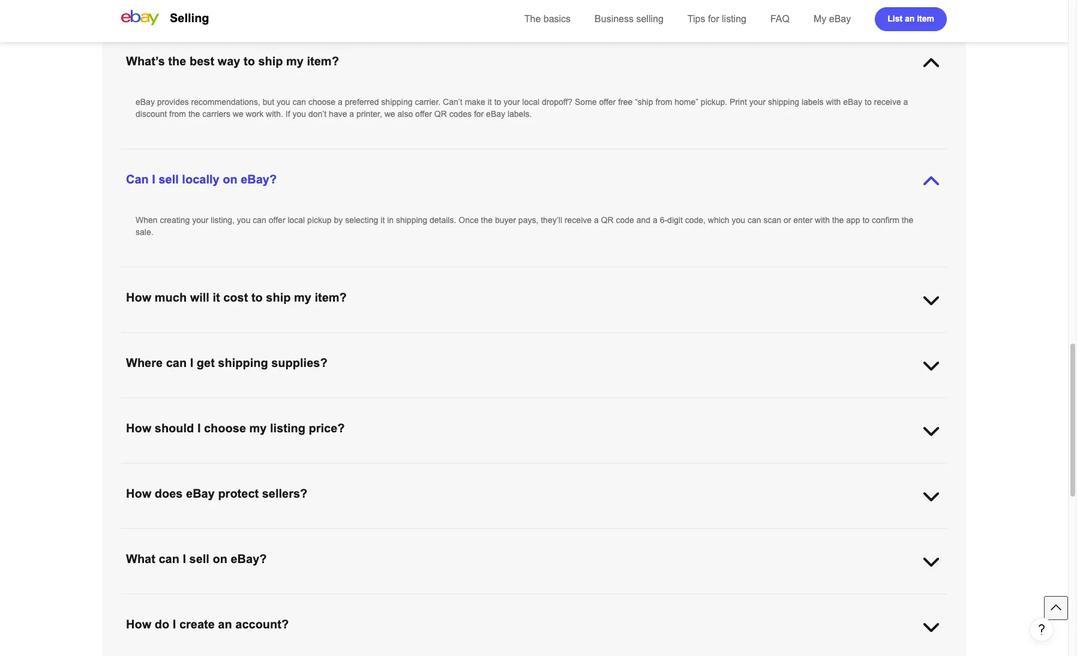 Task type: describe. For each thing, give the bounding box(es) containing it.
based
[[375, 464, 398, 474]]

should
[[155, 422, 194, 435]]

which
[[708, 215, 730, 225]]

buyer
[[495, 215, 516, 225]]

how much will it cost to ship my item?
[[126, 291, 347, 304]]

recently
[[412, 464, 442, 474]]

they'll
[[541, 215, 562, 225]]

1 horizontal spatial we
[[233, 109, 243, 119]]

can left get
[[166, 356, 187, 370]]

to right cost
[[251, 291, 263, 304]]

you right the items. on the left of the page
[[534, 464, 548, 474]]

tips
[[688, 14, 705, 24]]

your up labels.
[[504, 97, 520, 107]]

with inside the when creating your listing, you can offer local pickup by selecting it in shipping details. once the buyer pays, they'll receive a qr code and a 6-digit code, which you can scan or enter with the app to confirm the sale.
[[815, 215, 830, 225]]

don't
[[308, 109, 327, 119]]

recommendation
[[282, 464, 345, 474]]

0 horizontal spatial create
[[179, 618, 215, 631]]

offer inside the when creating your listing, you can offer local pickup by selecting it in shipping details. once the buyer pays, they'll receive a qr code and a 6-digit code, which you can scan or enter with the app to confirm the sale.
[[269, 215, 285, 225]]

list an item
[[888, 14, 934, 23]]

local inside the when creating your listing, you can offer local pickup by selecting it in shipping details. once the buyer pays, they'll receive a qr code and a 6-digit code, which you can scan or enter with the app to confirm the sale.
[[288, 215, 305, 225]]

to right prefer
[[724, 464, 731, 474]]

details.
[[430, 215, 456, 225]]

more
[[267, 476, 286, 486]]

carrier.
[[415, 97, 441, 107]]

provide
[[225, 464, 252, 474]]

business selling link
[[595, 14, 664, 24]]

will
[[190, 291, 209, 304]]

listing,
[[211, 215, 235, 225]]

selecting
[[345, 215, 378, 225]]

get
[[197, 356, 215, 370]]

how does ebay protect sellers?
[[126, 487, 307, 501]]

depend
[[624, 464, 652, 474]]

do
[[155, 618, 169, 631]]

for
[[136, 464, 148, 474]]

my ebay
[[814, 14, 851, 24]]

you right which
[[732, 215, 745, 225]]

business
[[595, 14, 634, 24]]

ebay right my at the top of page
[[829, 14, 851, 24]]

how for how should i choose my listing price?
[[126, 422, 151, 435]]

0 horizontal spatial choose
[[204, 422, 246, 435]]

you right listing,
[[237, 215, 251, 225]]

recommendations,
[[191, 97, 260, 107]]

can i sell locally on ebay?
[[126, 173, 277, 186]]

way
[[218, 55, 240, 68]]

business selling
[[595, 14, 664, 24]]

item inside for most items, we can provide a price recommendation for you based on recently sold, similar items. how you price your item can depend on how you prefer to sell it—auction or buy it now. choose a lower starting price for auctions to create more interest.
[[590, 464, 605, 474]]

carriers
[[202, 109, 230, 119]]

items,
[[171, 464, 194, 474]]

preferred
[[345, 97, 379, 107]]

supplies?
[[271, 356, 327, 370]]

can left depend
[[608, 464, 621, 474]]

protect
[[218, 487, 259, 501]]

0 vertical spatial from
[[656, 97, 672, 107]]

receive inside the ebay provides recommendations, but you can choose a preferred shipping carrier. can't make it to your local dropoff? some offer free "ship from home" pickup. print your shipping labels with ebay to receive a discount from the carriers we work with. if you don't have a printer, we also offer qr codes for ebay labels.
[[874, 97, 901, 107]]

with.
[[266, 109, 283, 119]]

choose inside the ebay provides recommendations, but you can choose a preferred shipping carrier. can't make it to your local dropoff? some offer free "ship from home" pickup. print your shipping labels with ebay to receive a discount from the carriers we work with. if you don't have a printer, we also offer qr codes for ebay labels.
[[308, 97, 336, 107]]

for down items, at bottom
[[186, 476, 196, 486]]

sale.
[[136, 227, 153, 237]]

shipping right get
[[218, 356, 268, 370]]

to right way
[[244, 55, 255, 68]]

with inside the ebay provides recommendations, but you can choose a preferred shipping carrier. can't make it to your local dropoff? some offer free "ship from home" pickup. print your shipping labels with ebay to receive a discount from the carriers we work with. if you don't have a printer, we also offer qr codes for ebay labels.
[[826, 97, 841, 107]]

the basics link
[[524, 14, 571, 24]]

1 horizontal spatial item
[[917, 14, 934, 23]]

codes
[[449, 109, 472, 119]]

what's the best way to ship my item?
[[126, 55, 339, 68]]

list
[[888, 14, 903, 23]]

cost
[[223, 291, 248, 304]]

list an item link
[[875, 7, 947, 31]]

2 vertical spatial my
[[249, 422, 267, 435]]

when creating your listing, you can offer local pickup by selecting it in shipping details. once the buyer pays, they'll receive a qr code and a 6-digit code, which you can scan or enter with the app to confirm the sale.
[[136, 215, 914, 237]]

1 vertical spatial ship
[[266, 291, 291, 304]]

how
[[666, 464, 681, 474]]

ebay right labels
[[843, 97, 862, 107]]

it inside the when creating your listing, you can offer local pickup by selecting it in shipping details. once the buyer pays, they'll receive a qr code and a 6-digit code, which you can scan or enter with the app to confirm the sale.
[[381, 215, 385, 225]]

for most items, we can provide a price recommendation for you based on recently sold, similar items. how you price your item can depend on how you prefer to sell it—auction or buy it now. choose a lower starting price for auctions to create more interest.
[[136, 464, 904, 486]]

dropoff?
[[542, 97, 573, 107]]

you left 'based'
[[359, 464, 373, 474]]

0 horizontal spatial an
[[218, 618, 232, 631]]

the basics
[[524, 14, 571, 24]]

or inside for most items, we can provide a price recommendation for you based on recently sold, similar items. how you price your item can depend on how you prefer to sell it—auction or buy it now. choose a lower starting price for auctions to create more interest.
[[791, 464, 798, 474]]

selling
[[170, 11, 209, 25]]

my
[[814, 14, 827, 24]]

0 vertical spatial ship
[[258, 55, 283, 68]]

0 horizontal spatial it
[[213, 291, 220, 304]]

labels
[[802, 97, 824, 107]]

it—auction
[[748, 464, 788, 474]]

items.
[[491, 464, 513, 474]]

starting
[[136, 476, 163, 486]]

now.
[[824, 464, 843, 474]]

some
[[575, 97, 597, 107]]

we inside for most items, we can provide a price recommendation for you based on recently sold, similar items. how you price your item can depend on how you prefer to sell it—auction or buy it now. choose a lower starting price for auctions to create more interest.
[[196, 464, 207, 474]]

it inside the ebay provides recommendations, but you can choose a preferred shipping carrier. can't make it to your local dropoff? some offer free "ship from home" pickup. print your shipping labels with ebay to receive a discount from the carriers we work with. if you don't have a printer, we also offer qr codes for ebay labels.
[[488, 97, 492, 107]]

tips for listing
[[688, 14, 747, 24]]

by
[[334, 215, 343, 225]]

where can i get shipping supplies?
[[126, 356, 327, 370]]

ebay up discount
[[136, 97, 155, 107]]

the right confirm
[[902, 215, 914, 225]]

0 horizontal spatial price
[[166, 476, 184, 486]]

can left scan
[[748, 215, 761, 225]]

but
[[263, 97, 274, 107]]

most
[[151, 464, 169, 474]]

1 horizontal spatial listing
[[722, 14, 747, 24]]

shipping inside the when creating your listing, you can offer local pickup by selecting it in shipping details. once the buyer pays, they'll receive a qr code and a 6-digit code, which you can scan or enter with the app to confirm the sale.
[[396, 215, 427, 225]]

your inside the when creating your listing, you can offer local pickup by selecting it in shipping details. once the buyer pays, they'll receive a qr code and a 6-digit code, which you can scan or enter with the app to confirm the sale.
[[192, 215, 208, 225]]

the inside the ebay provides recommendations, but you can choose a preferred shipping carrier. can't make it to your local dropoff? some offer free "ship from home" pickup. print your shipping labels with ebay to receive a discount from the carriers we work with. if you don't have a printer, we also offer qr codes for ebay labels.
[[188, 109, 200, 119]]

where
[[126, 356, 163, 370]]

discount
[[136, 109, 167, 119]]

pickup.
[[701, 97, 727, 107]]

and
[[637, 215, 651, 225]]

selling
[[636, 14, 664, 24]]

how for how do i create an account?
[[126, 618, 151, 631]]

0 vertical spatial item?
[[307, 55, 339, 68]]

free
[[618, 97, 633, 107]]



Task type: locate. For each thing, give the bounding box(es) containing it.
what's
[[126, 55, 165, 68]]

2 vertical spatial it
[[213, 291, 220, 304]]

or left buy
[[791, 464, 798, 474]]

price up more
[[262, 464, 280, 474]]

to right labels
[[865, 97, 872, 107]]

1 vertical spatial create
[[179, 618, 215, 631]]

create inside for most items, we can provide a price recommendation for you based on recently sold, similar items. how you price your item can depend on how you prefer to sell it—auction or buy it now. choose a lower starting price for auctions to create more interest.
[[241, 476, 265, 486]]

from right "ship
[[656, 97, 672, 107]]

the left 'carriers'
[[188, 109, 200, 119]]

create down provide on the bottom
[[241, 476, 265, 486]]

or inside the when creating your listing, you can offer local pickup by selecting it in shipping details. once the buyer pays, they'll receive a qr code and a 6-digit code, which you can scan or enter with the app to confirm the sale.
[[784, 215, 791, 225]]

my
[[286, 55, 304, 68], [294, 291, 311, 304], [249, 422, 267, 435]]

receive
[[874, 97, 901, 107], [565, 215, 592, 225]]

shipping
[[381, 97, 413, 107], [768, 97, 799, 107], [396, 215, 427, 225], [218, 356, 268, 370]]

1 horizontal spatial price
[[262, 464, 280, 474]]

2 horizontal spatial we
[[385, 109, 395, 119]]

0 horizontal spatial local
[[288, 215, 305, 225]]

the left app
[[832, 215, 844, 225]]

to right make
[[494, 97, 501, 107]]

from down the provides
[[169, 109, 186, 119]]

0 vertical spatial item
[[917, 14, 934, 23]]

we left the work
[[233, 109, 243, 119]]

you up if
[[277, 97, 290, 107]]

does
[[155, 487, 183, 501]]

item right list
[[917, 14, 934, 23]]

0 vertical spatial receive
[[874, 97, 901, 107]]

for inside the ebay provides recommendations, but you can choose a preferred shipping carrier. can't make it to your local dropoff? some offer free "ship from home" pickup. print your shipping labels with ebay to receive a discount from the carriers we work with. if you don't have a printer, we also offer qr codes for ebay labels.
[[474, 109, 484, 119]]

ebay? for what can i sell on ebay?
[[231, 553, 267, 566]]

0 horizontal spatial from
[[169, 109, 186, 119]]

local inside the ebay provides recommendations, but you can choose a preferred shipping carrier. can't make it to your local dropoff? some offer free "ship from home" pickup. print your shipping labels with ebay to receive a discount from the carriers we work with. if you don't have a printer, we also offer qr codes for ebay labels.
[[522, 97, 540, 107]]

can right what
[[159, 553, 179, 566]]

how should i choose my listing price?
[[126, 422, 345, 435]]

qr inside the ebay provides recommendations, but you can choose a preferred shipping carrier. can't make it to your local dropoff? some offer free "ship from home" pickup. print your shipping labels with ebay to receive a discount from the carriers we work with. if you don't have a printer, we also offer qr codes for ebay labels.
[[434, 109, 447, 119]]

with right labels
[[826, 97, 841, 107]]

to inside the when creating your listing, you can offer local pickup by selecting it in shipping details. once the buyer pays, they'll receive a qr code and a 6-digit code, which you can scan or enter with the app to confirm the sale.
[[863, 215, 870, 225]]

receive inside the when creating your listing, you can offer local pickup by selecting it in shipping details. once the buyer pays, they'll receive a qr code and a 6-digit code, which you can scan or enter with the app to confirm the sale.
[[565, 215, 592, 225]]

it
[[817, 464, 822, 474]]

2 horizontal spatial it
[[488, 97, 492, 107]]

in
[[387, 215, 394, 225]]

work
[[246, 109, 264, 119]]

if
[[286, 109, 290, 119]]

an left account?
[[218, 618, 232, 631]]

i for sell
[[183, 553, 186, 566]]

creating
[[160, 215, 190, 225]]

your left depend
[[571, 464, 587, 474]]

have
[[329, 109, 347, 119]]

0 vertical spatial create
[[241, 476, 265, 486]]

print
[[730, 97, 747, 107]]

for left 'based'
[[347, 464, 357, 474]]

much
[[155, 291, 187, 304]]

1 vertical spatial my
[[294, 291, 311, 304]]

buy
[[801, 464, 815, 474]]

you right if
[[293, 109, 306, 119]]

ebay?
[[241, 173, 277, 186], [231, 553, 267, 566]]

the right once
[[481, 215, 493, 225]]

1 vertical spatial item?
[[315, 291, 347, 304]]

1 horizontal spatial it
[[381, 215, 385, 225]]

2 vertical spatial offer
[[269, 215, 285, 225]]

2 horizontal spatial price
[[550, 464, 568, 474]]

how left much
[[126, 291, 151, 304]]

ship up but on the top of the page
[[258, 55, 283, 68]]

the
[[168, 55, 186, 68], [188, 109, 200, 119], [481, 215, 493, 225], [832, 215, 844, 225], [902, 215, 914, 225]]

offer
[[599, 97, 616, 107], [415, 109, 432, 119], [269, 215, 285, 225]]

0 horizontal spatial listing
[[270, 422, 305, 435]]

once
[[459, 215, 479, 225]]

to right app
[[863, 215, 870, 225]]

0 vertical spatial my
[[286, 55, 304, 68]]

0 vertical spatial an
[[905, 14, 915, 23]]

we up auctions
[[196, 464, 207, 474]]

an right list
[[905, 14, 915, 23]]

i right do
[[173, 618, 176, 631]]

"ship
[[635, 97, 653, 107]]

shipping left labels
[[768, 97, 799, 107]]

your inside for most items, we can provide a price recommendation for you based on recently sold, similar items. how you price your item can depend on how you prefer to sell it—auction or buy it now. choose a lower starting price for auctions to create more interest.
[[571, 464, 587, 474]]

ship right cost
[[266, 291, 291, 304]]

for right the tips
[[708, 14, 719, 24]]

lower
[[884, 464, 904, 474]]

0 vertical spatial local
[[522, 97, 540, 107]]

app
[[846, 215, 860, 225]]

it left in
[[381, 215, 385, 225]]

1 vertical spatial an
[[218, 618, 232, 631]]

sold,
[[444, 464, 462, 474]]

i for create
[[173, 618, 176, 631]]

how left do
[[126, 618, 151, 631]]

choose
[[845, 464, 874, 474]]

to down provide on the bottom
[[232, 476, 239, 486]]

it right make
[[488, 97, 492, 107]]

my ebay link
[[814, 14, 851, 24]]

sell
[[159, 173, 179, 186], [733, 464, 746, 474], [189, 553, 209, 566]]

sell inside for most items, we can provide a price recommendation for you based on recently sold, similar items. how you price your item can depend on how you prefer to sell it—auction or buy it now. choose a lower starting price for auctions to create more interest.
[[733, 464, 746, 474]]

qr down can't
[[434, 109, 447, 119]]

i
[[152, 173, 155, 186], [190, 356, 193, 370], [197, 422, 201, 435], [183, 553, 186, 566], [173, 618, 176, 631]]

the left best
[[168, 55, 186, 68]]

pickup
[[307, 215, 332, 225]]

how for how much will it cost to ship my item?
[[126, 291, 151, 304]]

create right do
[[179, 618, 215, 631]]

1 horizontal spatial from
[[656, 97, 672, 107]]

can
[[126, 173, 149, 186]]

i right can
[[152, 173, 155, 186]]

how
[[126, 291, 151, 304], [126, 422, 151, 435], [515, 464, 532, 474], [126, 487, 151, 501], [126, 618, 151, 631]]

ebay down auctions
[[186, 487, 215, 501]]

listing
[[722, 14, 747, 24], [270, 422, 305, 435]]

labels.
[[508, 109, 532, 119]]

0 vertical spatial ebay?
[[241, 173, 277, 186]]

i right what
[[183, 553, 186, 566]]

0 horizontal spatial item
[[590, 464, 605, 474]]

make
[[465, 97, 485, 107]]

you right how
[[683, 464, 697, 474]]

choose up provide on the bottom
[[204, 422, 246, 435]]

shipping up also
[[381, 97, 413, 107]]

0 vertical spatial sell
[[159, 173, 179, 186]]

tips for listing link
[[688, 14, 747, 24]]

i left get
[[190, 356, 193, 370]]

pays,
[[518, 215, 539, 225]]

1 vertical spatial choose
[[204, 422, 246, 435]]

6-
[[660, 215, 667, 225]]

1 vertical spatial or
[[791, 464, 798, 474]]

offer left free
[[599, 97, 616, 107]]

offer left pickup
[[269, 215, 285, 225]]

1 horizontal spatial an
[[905, 14, 915, 23]]

home"
[[675, 97, 699, 107]]

local
[[522, 97, 540, 107], [288, 215, 305, 225]]

printer,
[[357, 109, 382, 119]]

ship
[[258, 55, 283, 68], [266, 291, 291, 304]]

0 horizontal spatial qr
[[434, 109, 447, 119]]

1 horizontal spatial qr
[[601, 215, 614, 225]]

2 vertical spatial sell
[[189, 553, 209, 566]]

can inside the ebay provides recommendations, but you can choose a preferred shipping carrier. can't make it to your local dropoff? some offer free "ship from home" pickup. print your shipping labels with ebay to receive a discount from the carriers we work with. if you don't have a printer, we also offer qr codes for ebay labels.
[[293, 97, 306, 107]]

ebay left labels.
[[486, 109, 505, 119]]

what
[[126, 553, 155, 566]]

1 vertical spatial ebay?
[[231, 553, 267, 566]]

how for how does ebay protect sellers?
[[126, 487, 151, 501]]

the
[[524, 14, 541, 24]]

ebay? for can i sell locally on ebay?
[[241, 173, 277, 186]]

interest.
[[288, 476, 318, 486]]

qr left code
[[601, 215, 614, 225]]

can right listing,
[[253, 215, 266, 225]]

ebay provides recommendations, but you can choose a preferred shipping carrier. can't make it to your local dropoff? some offer free "ship from home" pickup. print your shipping labels with ebay to receive a discount from the carriers we work with. if you don't have a printer, we also offer qr codes for ebay labels.
[[136, 97, 908, 119]]

1 vertical spatial sell
[[733, 464, 746, 474]]

how down starting
[[126, 487, 151, 501]]

0 vertical spatial qr
[[434, 109, 447, 119]]

sell left 'it—auction' at the right of the page
[[733, 464, 746, 474]]

offer down "carrier."
[[415, 109, 432, 119]]

1 vertical spatial it
[[381, 215, 385, 225]]

1 vertical spatial with
[[815, 215, 830, 225]]

1 vertical spatial item
[[590, 464, 605, 474]]

0 horizontal spatial sell
[[159, 173, 179, 186]]

0 vertical spatial with
[[826, 97, 841, 107]]

item left depend
[[590, 464, 605, 474]]

how left should
[[126, 422, 151, 435]]

your left listing,
[[192, 215, 208, 225]]

0 horizontal spatial receive
[[565, 215, 592, 225]]

it right will
[[213, 291, 220, 304]]

can't
[[443, 97, 463, 107]]

scan
[[764, 215, 781, 225]]

1 horizontal spatial receive
[[874, 97, 901, 107]]

listing right the tips
[[722, 14, 747, 24]]

sell right can
[[159, 173, 179, 186]]

0 vertical spatial it
[[488, 97, 492, 107]]

price?
[[309, 422, 345, 435]]

on
[[223, 173, 237, 186], [400, 464, 410, 474], [654, 464, 663, 474], [213, 553, 227, 566]]

0 horizontal spatial we
[[196, 464, 207, 474]]

2 horizontal spatial sell
[[733, 464, 746, 474]]

or right scan
[[784, 215, 791, 225]]

for down make
[[474, 109, 484, 119]]

it
[[488, 97, 492, 107], [381, 215, 385, 225], [213, 291, 220, 304]]

how right the items. on the left of the page
[[515, 464, 532, 474]]

faq link
[[771, 14, 790, 24]]

we
[[233, 109, 243, 119], [385, 109, 395, 119], [196, 464, 207, 474]]

provides
[[157, 97, 189, 107]]

listing left price?
[[270, 422, 305, 435]]

local up labels.
[[522, 97, 540, 107]]

1 horizontal spatial choose
[[308, 97, 336, 107]]

2 horizontal spatial offer
[[599, 97, 616, 107]]

help, opens dialogs image
[[1036, 624, 1048, 636]]

how do i create an account?
[[126, 618, 289, 631]]

0 horizontal spatial offer
[[269, 215, 285, 225]]

basics
[[544, 14, 571, 24]]

price right the items. on the left of the page
[[550, 464, 568, 474]]

1 vertical spatial listing
[[270, 422, 305, 435]]

price
[[262, 464, 280, 474], [550, 464, 568, 474], [166, 476, 184, 486]]

price up does
[[166, 476, 184, 486]]

code,
[[685, 215, 706, 225]]

1 vertical spatial offer
[[415, 109, 432, 119]]

when
[[136, 215, 158, 225]]

we left also
[[385, 109, 395, 119]]

0 vertical spatial listing
[[722, 14, 747, 24]]

local left pickup
[[288, 215, 305, 225]]

1 vertical spatial qr
[[601, 215, 614, 225]]

your
[[504, 97, 520, 107], [749, 97, 766, 107], [192, 215, 208, 225], [571, 464, 587, 474]]

item
[[917, 14, 934, 23], [590, 464, 605, 474]]

0 vertical spatial choose
[[308, 97, 336, 107]]

confirm
[[872, 215, 900, 225]]

can up auctions
[[209, 464, 222, 474]]

0 vertical spatial or
[[784, 215, 791, 225]]

i right should
[[197, 422, 201, 435]]

1 horizontal spatial create
[[241, 476, 265, 486]]

how inside for most items, we can provide a price recommendation for you based on recently sold, similar items. how you price your item can depend on how you prefer to sell it—auction or buy it now. choose a lower starting price for auctions to create more interest.
[[515, 464, 532, 474]]

enter
[[793, 215, 813, 225]]

can right but on the top of the page
[[293, 97, 306, 107]]

with right "enter"
[[815, 215, 830, 225]]

0 vertical spatial offer
[[599, 97, 616, 107]]

qr inside the when creating your listing, you can offer local pickup by selecting it in shipping details. once the buyer pays, they'll receive a qr code and a 6-digit code, which you can scan or enter with the app to confirm the sale.
[[601, 215, 614, 225]]

1 horizontal spatial sell
[[189, 553, 209, 566]]

to
[[244, 55, 255, 68], [494, 97, 501, 107], [865, 97, 872, 107], [863, 215, 870, 225], [251, 291, 263, 304], [724, 464, 731, 474], [232, 476, 239, 486]]

similar
[[464, 464, 488, 474]]

i for choose
[[197, 422, 201, 435]]

also
[[398, 109, 413, 119]]

best
[[190, 55, 214, 68]]

choose up "don't"
[[308, 97, 336, 107]]

1 vertical spatial local
[[288, 215, 305, 225]]

auctions
[[198, 476, 229, 486]]

1 vertical spatial from
[[169, 109, 186, 119]]

digit
[[667, 215, 683, 225]]

item?
[[307, 55, 339, 68], [315, 291, 347, 304]]

1 horizontal spatial offer
[[415, 109, 432, 119]]

prefer
[[699, 464, 721, 474]]

faq
[[771, 14, 790, 24]]

1 vertical spatial receive
[[565, 215, 592, 225]]

shipping right in
[[396, 215, 427, 225]]

sell right what
[[189, 553, 209, 566]]

your right print
[[749, 97, 766, 107]]

1 horizontal spatial local
[[522, 97, 540, 107]]

i for get
[[190, 356, 193, 370]]



Task type: vqa. For each thing, say whether or not it's contained in the screenshot.
Labels.
yes



